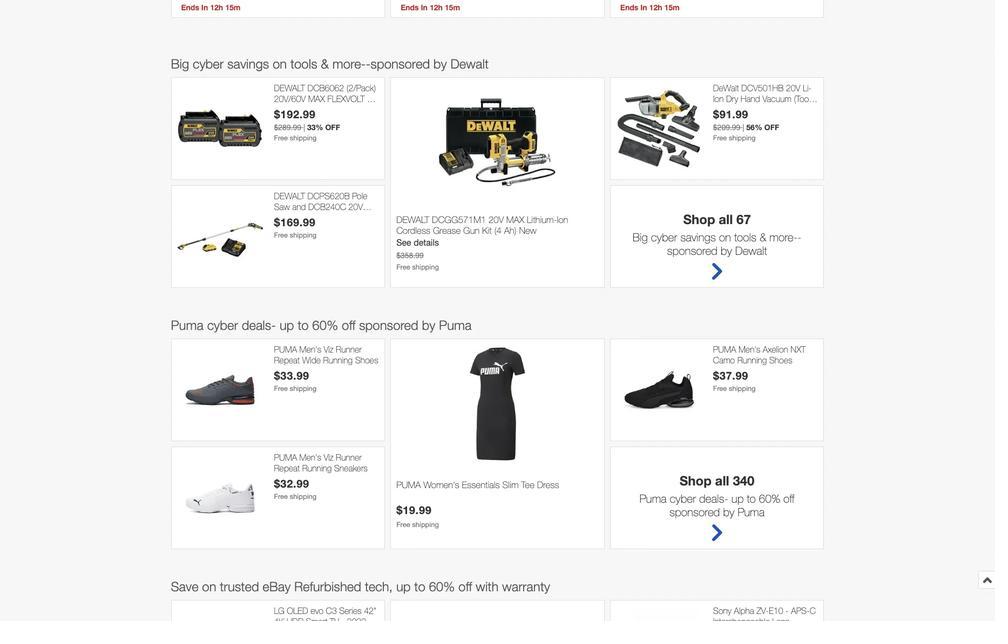 Task type: vqa. For each thing, say whether or not it's contained in the screenshot.
the middle 'Ion'
yes



Task type: locate. For each thing, give the bounding box(es) containing it.
0 horizontal spatial up
[[280, 318, 294, 333]]

2 shoes from the left
[[770, 355, 793, 365]]

1 horizontal spatial 60%
[[429, 579, 455, 595]]

& inside "shop all 67 big cyber savings on tools & more-- sponsored by dewalt"
[[760, 231, 767, 244]]

puma inside puma men's axelion nxt camo running shoes $37.99 free shipping
[[714, 345, 737, 355]]

0 vertical spatial dewalt
[[274, 83, 305, 93]]

free down $33.99
[[274, 385, 288, 393]]

all for 67
[[719, 212, 733, 227]]

free down '$209.99'
[[714, 134, 727, 142]]

dcgg571m1
[[432, 214, 486, 225]]

0 vertical spatial on
[[273, 56, 287, 72]]

0 vertical spatial tools
[[291, 56, 318, 72]]

puma men's viz runner repeat running sneakers $32.99 free shipping
[[274, 453, 368, 501]]

0 horizontal spatial ends
[[181, 3, 199, 12]]

0 vertical spatial ion
[[714, 94, 724, 104]]

up inside shop all 340 puma cyber deals- up to 60% off sponsored by puma
[[732, 492, 744, 505]]

1 horizontal spatial big
[[633, 231, 648, 244]]

4k
[[274, 617, 284, 621]]

vacuum
[[763, 94, 792, 104]]

60% inside shop all 340 puma cyber deals- up to 60% off sponsored by puma
[[759, 492, 781, 505]]

shipping inside $192.99 $289.99 | 33% off free shipping
[[290, 134, 317, 142]]

puma inside puma women's essentials slim tee dress link
[[397, 480, 421, 491]]

shipping down $19.99
[[412, 521, 439, 529]]

dewalt inside dewalt dcb6062 (2/pack) 20v/60v max flexvolt 6 ah lithium-ion battery new
[[274, 83, 305, 93]]

running inside puma men's viz runner repeat wide running shoes $33.99 free shipping
[[323, 355, 353, 365]]

dcv501hb
[[742, 83, 784, 93]]

max
[[308, 94, 325, 104], [274, 212, 291, 222], [507, 214, 525, 225]]

1 horizontal spatial shoes
[[770, 355, 793, 365]]

1 vertical spatial savings
[[681, 231, 716, 244]]

off inside shop all 340 puma cyber deals- up to 60% off sponsored by puma
[[784, 492, 795, 505]]

new inside dewalt dcv501hb 20v li- ion dry hand vacuum (tool only) new
[[733, 104, 749, 114]]

1 horizontal spatial ends
[[401, 3, 419, 12]]

2 horizontal spatial ion
[[714, 94, 724, 104]]

0 horizontal spatial tools
[[291, 56, 318, 72]]

0 horizontal spatial max
[[274, 212, 291, 222]]

2 horizontal spatial 20v
[[787, 83, 801, 93]]

only)
[[714, 104, 730, 114]]

repeat inside puma men's viz runner repeat wide running shoes $33.99 free shipping
[[274, 355, 300, 365]]

1 horizontal spatial ends in 12h 15m
[[401, 3, 460, 12]]

by inside shop all 340 puma cyber deals- up to 60% off sponsored by puma
[[724, 506, 735, 519]]

0 vertical spatial all
[[719, 212, 733, 227]]

all for 340
[[716, 474, 730, 489]]

shipping down $169.99
[[290, 231, 317, 239]]

puma up camo
[[714, 345, 737, 355]]

2 horizontal spatial 12h
[[650, 3, 663, 12]]

1 vertical spatial deals-
[[700, 492, 729, 505]]

| left 33%
[[304, 123, 305, 132]]

1 horizontal spatial lithium-
[[527, 214, 557, 225]]

0 horizontal spatial 15m
[[225, 3, 241, 12]]

20v inside dewalt dcps620b pole saw and dcb240c 20v max xr battery charger bundle new
[[349, 202, 363, 212]]

up down '340'
[[732, 492, 744, 505]]

max down dcb6062
[[308, 94, 325, 104]]

free down $289.99
[[274, 134, 288, 142]]

tools up dcb6062
[[291, 56, 318, 72]]

viz
[[324, 345, 334, 355], [324, 453, 334, 463]]

free down $19.99
[[397, 521, 410, 529]]

1 vertical spatial all
[[716, 474, 730, 489]]

2 vertical spatial to
[[415, 579, 426, 595]]

1 horizontal spatial ion
[[557, 214, 569, 225]]

to for shop all 340 puma cyber deals- up to 60% off sponsored by puma
[[747, 492, 756, 505]]

to right tech,
[[415, 579, 426, 595]]

on inside "shop all 67 big cyber savings on tools & more-- sponsored by dewalt"
[[720, 231, 732, 244]]

20v up (tool
[[787, 83, 801, 93]]

| inside $192.99 $289.99 | 33% off free shipping
[[304, 123, 305, 132]]

2 ends from the left
[[401, 3, 419, 12]]

1 vertical spatial to
[[747, 492, 756, 505]]

runner up sneakers
[[336, 453, 362, 463]]

free down $37.99
[[714, 385, 727, 393]]

shop all 67 big cyber savings on tools & more-- sponsored by dewalt
[[633, 212, 802, 257]]

ion
[[714, 94, 724, 104], [315, 104, 325, 114], [557, 214, 569, 225]]

0 vertical spatial repeat
[[274, 355, 300, 365]]

0 vertical spatial to
[[298, 318, 309, 333]]

ion inside dewalt dcv501hb 20v li- ion dry hand vacuum (tool only) new
[[714, 94, 724, 104]]

0 horizontal spatial big
[[171, 56, 189, 72]]

dewalt inside dewalt dcps620b pole saw and dcb240c 20v max xr battery charger bundle new
[[274, 191, 305, 201]]

repeat up $32.99
[[274, 463, 300, 473]]

xr
[[294, 212, 304, 222]]

dewalt
[[714, 83, 739, 93]]

lithium-
[[286, 104, 315, 114], [527, 214, 557, 225]]

$209.99
[[714, 123, 741, 132]]

60% for save on trusted ebay refurbished tech, up to 60% off with warranty
[[429, 579, 455, 595]]

sponsored
[[371, 56, 430, 72], [668, 244, 718, 257], [359, 318, 419, 333], [670, 506, 721, 519]]

to down '340'
[[747, 492, 756, 505]]

1 in from the left
[[201, 3, 208, 12]]

1 vertical spatial on
[[720, 231, 732, 244]]

1 runner from the top
[[336, 345, 362, 355]]

puma women's essentials slim tee dress
[[397, 480, 560, 491]]

1 horizontal spatial max
[[308, 94, 325, 104]]

shipping inside puma men's axelion nxt camo running shoes $37.99 free shipping
[[729, 385, 756, 393]]

1 vertical spatial 20v
[[349, 202, 363, 212]]

$289.99
[[274, 123, 302, 132]]

1 vertical spatial repeat
[[274, 463, 300, 473]]

lithium- inside dewalt dcb6062 (2/pack) 20v/60v max flexvolt 6 ah lithium-ion battery new
[[286, 104, 315, 114]]

puma cyber deals- up to 60% off sponsored by puma
[[171, 318, 472, 333]]

runner inside puma men's viz runner repeat running sneakers $32.99 free shipping
[[336, 453, 362, 463]]

2 vertical spatial on
[[202, 579, 216, 595]]

0 vertical spatial 20v
[[787, 83, 801, 93]]

1 | from the left
[[304, 123, 305, 132]]

2 ends in 12h 15m from the left
[[401, 3, 460, 12]]

big
[[171, 56, 189, 72], [633, 231, 648, 244]]

1 vertical spatial 60%
[[759, 492, 781, 505]]

1 horizontal spatial up
[[397, 579, 411, 595]]

2 horizontal spatial to
[[747, 492, 756, 505]]

running inside puma men's axelion nxt camo running shoes $37.99 free shipping
[[738, 355, 767, 365]]

1 horizontal spatial &
[[760, 231, 767, 244]]

2 horizontal spatial up
[[732, 492, 744, 505]]

new down xr
[[302, 223, 318, 232]]

| inside $91.99 $209.99 | 56% off free shipping
[[743, 123, 745, 132]]

20v up (4
[[489, 214, 504, 225]]

3 15m from the left
[[665, 3, 680, 12]]

1 vertical spatial ion
[[315, 104, 325, 114]]

runner inside puma men's viz runner repeat wide running shoes $33.99 free shipping
[[336, 345, 362, 355]]

shoes inside puma men's axelion nxt camo running shoes $37.99 free shipping
[[770, 355, 793, 365]]

3 in from the left
[[641, 3, 648, 12]]

men's up $32.99
[[300, 453, 322, 463]]

more- inside "shop all 67 big cyber savings on tools & more-- sponsored by dewalt"
[[770, 231, 798, 244]]

shipping down 56%
[[729, 134, 756, 142]]

viz for $32.99
[[324, 453, 334, 463]]

1 vertical spatial battery
[[306, 212, 331, 222]]

2 runner from the top
[[336, 453, 362, 463]]

0 horizontal spatial deals-
[[242, 318, 276, 333]]

12h
[[210, 3, 223, 12], [430, 3, 443, 12], [650, 3, 663, 12]]

free down '$358.99'
[[397, 263, 410, 271]]

shipping
[[290, 134, 317, 142], [729, 134, 756, 142], [290, 231, 317, 239], [412, 263, 439, 271], [290, 385, 317, 393], [729, 385, 756, 393], [290, 493, 317, 501], [412, 521, 439, 529]]

repeat up $33.99
[[274, 355, 300, 365]]

e10
[[769, 606, 784, 616]]

all inside "shop all 67 big cyber savings on tools & more-- sponsored by dewalt"
[[719, 212, 733, 227]]

20v/60v
[[274, 94, 306, 104]]

0 vertical spatial battery
[[328, 104, 353, 114]]

2 horizontal spatial 60%
[[759, 492, 781, 505]]

by
[[434, 56, 447, 72], [721, 244, 733, 257], [422, 318, 436, 333], [724, 506, 735, 519]]

men's up wide
[[300, 345, 322, 355]]

series
[[339, 606, 362, 616]]

2 vertical spatial 20v
[[489, 214, 504, 225]]

shipping down $37.99
[[729, 385, 756, 393]]

0 vertical spatial deals-
[[242, 318, 276, 333]]

runner down puma cyber deals- up to 60% off sponsored by puma
[[336, 345, 362, 355]]

shop left '340'
[[680, 474, 712, 489]]

2 horizontal spatial in
[[641, 3, 648, 12]]

1 repeat from the top
[[274, 355, 300, 365]]

running inside puma men's viz runner repeat running sneakers $32.99 free shipping
[[302, 463, 332, 473]]

2 vertical spatial up
[[397, 579, 411, 595]]

shipping down 33%
[[290, 134, 317, 142]]

shipping inside puma men's viz runner repeat wide running shoes $33.99 free shipping
[[290, 385, 317, 393]]

runner for $32.99
[[336, 453, 362, 463]]

save on trusted ebay refurbished tech, up to 60% off with warranty
[[171, 579, 551, 595]]

puma up $33.99
[[274, 345, 297, 355]]

3 ends from the left
[[621, 3, 639, 12]]

dewalt for $169.99
[[274, 191, 305, 201]]

ends in 12h 15m
[[181, 3, 241, 12], [401, 3, 460, 12], [621, 3, 680, 12]]

smart
[[306, 617, 328, 621]]

puma up $19.99
[[397, 480, 421, 491]]

viz inside puma men's viz runner repeat running sneakers $32.99 free shipping
[[324, 453, 334, 463]]

sneakers
[[334, 463, 368, 473]]

20v down pole
[[349, 202, 363, 212]]

tools
[[291, 56, 318, 72], [735, 231, 757, 244]]

off inside $192.99 $289.99 | 33% off free shipping
[[326, 123, 340, 132]]

more-
[[333, 56, 366, 72], [770, 231, 798, 244]]

running right wide
[[323, 355, 353, 365]]

ends
[[181, 3, 199, 12], [401, 3, 419, 12], [621, 3, 639, 12]]

pole
[[352, 191, 368, 201]]

1 horizontal spatial 15m
[[445, 3, 460, 12]]

0 vertical spatial more-
[[333, 56, 366, 72]]

running
[[323, 355, 353, 365], [738, 355, 767, 365], [302, 463, 332, 473]]

0 horizontal spatial ion
[[315, 104, 325, 114]]

battery inside dewalt dcps620b pole saw and dcb240c 20v max xr battery charger bundle new
[[306, 212, 331, 222]]

new right ah)
[[519, 225, 537, 236]]

ion inside dewalt dcgg571m1 20v max lithium-ion cordless grease gun kit (4 ah) new see details $358.99 free shipping
[[557, 214, 569, 225]]

dewalt up 20v/60v
[[274, 83, 305, 93]]

dewalt inside dewalt dcgg571m1 20v max lithium-ion cordless grease gun kit (4 ah) new see details $358.99 free shipping
[[397, 214, 430, 225]]

max down saw
[[274, 212, 291, 222]]

0 horizontal spatial ends in 12h 15m
[[181, 3, 241, 12]]

to inside shop all 340 puma cyber deals- up to 60% off sponsored by puma
[[747, 492, 756, 505]]

puma up $32.99
[[274, 453, 297, 463]]

running for $37.99
[[738, 355, 767, 365]]

1 viz from the top
[[324, 345, 334, 355]]

| left 56%
[[743, 123, 745, 132]]

tools down 67
[[735, 231, 757, 244]]

0 horizontal spatial more-
[[333, 56, 366, 72]]

men's inside puma men's viz runner repeat wide running shoes $33.99 free shipping
[[300, 345, 322, 355]]

dewalt up cordless
[[397, 214, 430, 225]]

|
[[304, 123, 305, 132], [743, 123, 745, 132]]

saw
[[274, 202, 290, 212]]

up right tech,
[[397, 579, 411, 595]]

axelion
[[763, 345, 789, 355]]

1 vertical spatial up
[[732, 492, 744, 505]]

free down $32.99
[[274, 493, 288, 501]]

all
[[719, 212, 733, 227], [716, 474, 730, 489]]

0 horizontal spatial &
[[321, 56, 329, 72]]

dewalt dcps620b pole saw and dcb240c 20v max xr battery charger bundle new link
[[274, 191, 379, 232]]

ion inside dewalt dcb6062 (2/pack) 20v/60v max flexvolt 6 ah lithium-ion battery new
[[315, 104, 325, 114]]

2 horizontal spatial 15m
[[665, 3, 680, 12]]

off
[[326, 123, 340, 132], [765, 123, 780, 132], [342, 318, 356, 333], [784, 492, 795, 505], [459, 579, 472, 595]]

running up $32.99
[[302, 463, 332, 473]]

1 vertical spatial lithium-
[[527, 214, 557, 225]]

puma for $37.99
[[714, 345, 737, 355]]

1 horizontal spatial in
[[421, 3, 428, 12]]

dewalt up saw
[[274, 191, 305, 201]]

alpha
[[734, 606, 755, 616]]

1 horizontal spatial more-
[[770, 231, 798, 244]]

0 horizontal spatial 20v
[[349, 202, 363, 212]]

dcb240c
[[308, 202, 346, 212]]

0 horizontal spatial lithium-
[[286, 104, 315, 114]]

repeat
[[274, 355, 300, 365], [274, 463, 300, 473]]

gun
[[464, 225, 480, 236]]

shipping down $32.99
[[290, 493, 317, 501]]

battery down dcb240c
[[306, 212, 331, 222]]

shoes
[[355, 355, 379, 365], [770, 355, 793, 365]]

puma inside puma men's viz runner repeat wide running shoes $33.99 free shipping
[[274, 345, 297, 355]]

dewalt inside "shop all 67 big cyber savings on tools & more-- sponsored by dewalt"
[[736, 244, 768, 257]]

savings inside "shop all 67 big cyber savings on tools & more-- sponsored by dewalt"
[[681, 231, 716, 244]]

1 horizontal spatial deals-
[[700, 492, 729, 505]]

1 horizontal spatial to
[[415, 579, 426, 595]]

to up wide
[[298, 318, 309, 333]]

0 horizontal spatial 12h
[[210, 3, 223, 12]]

&
[[321, 56, 329, 72], [760, 231, 767, 244]]

men's left axelion
[[739, 345, 761, 355]]

0 horizontal spatial shoes
[[355, 355, 379, 365]]

1 horizontal spatial dewalt
[[736, 244, 768, 257]]

1 shoes from the left
[[355, 355, 379, 365]]

0 vertical spatial lithium-
[[286, 104, 315, 114]]

2 horizontal spatial ends
[[621, 3, 639, 12]]

2 horizontal spatial on
[[720, 231, 732, 244]]

puma inside puma men's viz runner repeat running sneakers $32.99 free shipping
[[274, 453, 297, 463]]

running down axelion
[[738, 355, 767, 365]]

men's inside puma men's axelion nxt camo running shoes $37.99 free shipping
[[739, 345, 761, 355]]

0 vertical spatial savings
[[227, 56, 269, 72]]

repeat inside puma men's viz runner repeat running sneakers $32.99 free shipping
[[274, 463, 300, 473]]

1 vertical spatial viz
[[324, 453, 334, 463]]

$358.99
[[397, 251, 424, 260]]

new inside dewalt dcb6062 (2/pack) 20v/60v max flexvolt 6 ah lithium-ion battery new
[[355, 104, 371, 114]]

max up ah)
[[507, 214, 525, 225]]

2 horizontal spatial ends in 12h 15m
[[621, 3, 680, 12]]

0 horizontal spatial in
[[201, 3, 208, 12]]

2 viz from the top
[[324, 453, 334, 463]]

new down dry
[[733, 104, 749, 114]]

hdr
[[287, 617, 304, 621]]

all left '340'
[[716, 474, 730, 489]]

shop inside "shop all 67 big cyber savings on tools & more-- sponsored by dewalt"
[[684, 212, 716, 227]]

0 vertical spatial viz
[[324, 345, 334, 355]]

20v inside dewalt dcgg571m1 20v max lithium-ion cordless grease gun kit (4 ah) new see details $358.99 free shipping
[[489, 214, 504, 225]]

shipping down $33.99
[[290, 385, 317, 393]]

1 vertical spatial tools
[[735, 231, 757, 244]]

1 vertical spatial shop
[[680, 474, 712, 489]]

cyber
[[193, 56, 224, 72], [651, 231, 678, 244], [207, 318, 238, 333], [670, 492, 697, 505]]

shipping down '$358.99'
[[412, 263, 439, 271]]

15m
[[225, 3, 241, 12], [445, 3, 460, 12], [665, 3, 680, 12]]

1 horizontal spatial 20v
[[489, 214, 504, 225]]

1 horizontal spatial tools
[[735, 231, 757, 244]]

1 vertical spatial big
[[633, 231, 648, 244]]

all left 67
[[719, 212, 733, 227]]

1 vertical spatial runner
[[336, 453, 362, 463]]

20v
[[787, 83, 801, 93], [349, 202, 363, 212], [489, 214, 504, 225]]

battery down flexvolt on the left top of the page
[[328, 104, 353, 114]]

2 horizontal spatial max
[[507, 214, 525, 225]]

men's inside puma men's viz runner repeat running sneakers $32.99 free shipping
[[300, 453, 322, 463]]

1 horizontal spatial savings
[[681, 231, 716, 244]]

1 vertical spatial dewalt
[[736, 244, 768, 257]]

tv
[[330, 617, 339, 621]]

20v for hand
[[787, 83, 801, 93]]

0 vertical spatial shop
[[684, 212, 716, 227]]

0 vertical spatial runner
[[336, 345, 362, 355]]

battery
[[328, 104, 353, 114], [306, 212, 331, 222]]

free
[[274, 134, 288, 142], [714, 134, 727, 142], [274, 231, 288, 239], [397, 263, 410, 271], [274, 385, 288, 393], [714, 385, 727, 393], [274, 493, 288, 501], [397, 521, 410, 529]]

2 vertical spatial 60%
[[429, 579, 455, 595]]

0 horizontal spatial |
[[304, 123, 305, 132]]

1 horizontal spatial 12h
[[430, 3, 443, 12]]

runner for shoes
[[336, 345, 362, 355]]

all inside shop all 340 puma cyber deals- up to 60% off sponsored by puma
[[716, 474, 730, 489]]

new down 6 at the left top of the page
[[355, 104, 371, 114]]

0 vertical spatial up
[[280, 318, 294, 333]]

viz inside puma men's viz runner repeat wide running shoes $33.99 free shipping
[[324, 345, 334, 355]]

new inside dewalt dcgg571m1 20v max lithium-ion cordless grease gun kit (4 ah) new see details $358.99 free shipping
[[519, 225, 537, 236]]

free down $169.99
[[274, 231, 288, 239]]

puma
[[274, 345, 297, 355], [714, 345, 737, 355], [274, 453, 297, 463], [397, 480, 421, 491]]

2 | from the left
[[743, 123, 745, 132]]

shipping inside dewalt dcgg571m1 20v max lithium-ion cordless grease gun kit (4 ah) new see details $358.99 free shipping
[[412, 263, 439, 271]]

20v inside dewalt dcv501hb 20v li- ion dry hand vacuum (tool only) new
[[787, 83, 801, 93]]

2 vertical spatial dewalt
[[397, 214, 430, 225]]

2 repeat from the top
[[274, 463, 300, 473]]

up up the puma men's viz runner repeat wide running shoes 'link'
[[280, 318, 294, 333]]

0 vertical spatial 60%
[[312, 318, 338, 333]]

60%
[[312, 318, 338, 333], [759, 492, 781, 505], [429, 579, 455, 595]]

cyber inside shop all 340 puma cyber deals- up to 60% off sponsored by puma
[[670, 492, 697, 505]]

shop left 67
[[684, 212, 716, 227]]

2 vertical spatial ion
[[557, 214, 569, 225]]

dewalt
[[274, 83, 305, 93], [274, 191, 305, 201], [397, 214, 430, 225]]

1 vertical spatial dewalt
[[274, 191, 305, 201]]

savings
[[227, 56, 269, 72], [681, 231, 716, 244]]

shop inside shop all 340 puma cyber deals- up to 60% off sponsored by puma
[[680, 474, 712, 489]]

shipping inside $91.99 $209.99 | 56% off free shipping
[[729, 134, 756, 142]]



Task type: describe. For each thing, give the bounding box(es) containing it.
shipping inside $19.99 free shipping
[[412, 521, 439, 529]]

dewalt dcps620b pole saw and dcb240c 20v max xr battery charger bundle new
[[274, 191, 368, 232]]

c3
[[326, 606, 337, 616]]

56%
[[747, 123, 763, 132]]

(tool
[[794, 94, 811, 104]]

lithium- inside dewalt dcgg571m1 20v max lithium-ion cordless grease gun kit (4 ah) new see details $358.99 free shipping
[[527, 214, 557, 225]]

(4
[[495, 225, 502, 236]]

1 12h from the left
[[210, 3, 223, 12]]

dewalt for $192.99
[[274, 83, 305, 93]]

puma men's axelion nxt camo running shoes $37.99 free shipping
[[714, 345, 806, 393]]

- inside the lg oled evo c3 series 42" 4k hdr smart tv - 202
[[342, 617, 345, 621]]

free inside $169.99 free shipping
[[274, 231, 288, 239]]

deals- inside shop all 340 puma cyber deals- up to 60% off sponsored by puma
[[700, 492, 729, 505]]

aps-
[[792, 606, 810, 616]]

dewalt dcgg571m1 20v max lithium-ion cordless grease gun kit (4 ah) new see details $358.99 free shipping
[[397, 214, 569, 271]]

33%
[[307, 123, 323, 132]]

repeat for $32.99
[[274, 463, 300, 473]]

men's for $33.99
[[300, 345, 322, 355]]

lg
[[274, 606, 285, 616]]

trusted
[[220, 579, 259, 595]]

tools inside "shop all 67 big cyber savings on tools & more-- sponsored by dewalt"
[[735, 231, 757, 244]]

nxt
[[791, 345, 806, 355]]

ah)
[[504, 225, 517, 236]]

ah
[[274, 104, 284, 114]]

save
[[171, 579, 199, 595]]

$91.99
[[714, 107, 749, 120]]

dewalt dcb6062 (2/pack) 20v/60v max flexvolt 6 ah lithium-ion battery new link
[[274, 83, 379, 114]]

by inside "shop all 67 big cyber savings on tools & more-- sponsored by dewalt"
[[721, 244, 733, 257]]

free inside dewalt dcgg571m1 20v max lithium-ion cordless grease gun kit (4 ah) new see details $358.99 free shipping
[[397, 263, 410, 271]]

dcps620b
[[308, 191, 350, 201]]

up for shop all 340 puma cyber deals- up to 60% off sponsored by puma
[[732, 492, 744, 505]]

big cyber savings on tools & more--sponsored by dewalt
[[171, 56, 489, 72]]

$91.99 $209.99 | 56% off free shipping
[[714, 107, 780, 142]]

1 horizontal spatial on
[[273, 56, 287, 72]]

free inside puma men's viz runner repeat wide running shoes $33.99 free shipping
[[274, 385, 288, 393]]

42"
[[364, 606, 377, 616]]

puma for $32.99
[[274, 453, 297, 463]]

20v for cordless
[[489, 214, 504, 225]]

essentials
[[462, 480, 500, 491]]

dry
[[727, 94, 739, 104]]

cyber inside "shop all 67 big cyber savings on tools & more-- sponsored by dewalt"
[[651, 231, 678, 244]]

0 vertical spatial &
[[321, 56, 329, 72]]

(2/pack)
[[347, 83, 376, 93]]

sponsored inside "shop all 67 big cyber savings on tools & more-- sponsored by dewalt"
[[668, 244, 718, 257]]

off inside $91.99 $209.99 | 56% off free shipping
[[765, 123, 780, 132]]

6
[[367, 94, 372, 104]]

2 in from the left
[[421, 3, 428, 12]]

$37.99
[[714, 369, 749, 382]]

tee
[[521, 480, 535, 491]]

max inside dewalt dcgg571m1 20v max lithium-ion cordless grease gun kit (4 ah) new see details $358.99 free shipping
[[507, 214, 525, 225]]

bundle
[[274, 223, 299, 232]]

| for $192.99
[[304, 123, 305, 132]]

3 ends in 12h 15m from the left
[[621, 3, 680, 12]]

see details link
[[397, 238, 439, 247]]

0 vertical spatial big
[[171, 56, 189, 72]]

$169.99 free shipping
[[274, 215, 317, 239]]

- inside "shop all 67 big cyber savings on tools & more-- sponsored by dewalt"
[[798, 231, 802, 244]]

$19.99 free shipping
[[397, 503, 439, 529]]

ebay
[[263, 579, 291, 595]]

dress
[[537, 480, 560, 491]]

0 horizontal spatial to
[[298, 318, 309, 333]]

hand
[[741, 94, 761, 104]]

dewalt dcb6062 (2/pack) 20v/60v max flexvolt 6 ah lithium-ion battery new
[[274, 83, 376, 114]]

warranty
[[502, 579, 551, 595]]

shop all 340 puma cyber deals- up to 60% off sponsored by puma
[[640, 474, 795, 519]]

repeat for $33.99
[[274, 355, 300, 365]]

dewalt dcv501hb 20v li- ion dry hand vacuum (tool only) new link
[[714, 83, 819, 114]]

free inside puma men's axelion nxt camo running shoes $37.99 free shipping
[[714, 385, 727, 393]]

kit
[[483, 225, 492, 236]]

men's for $32.99
[[300, 453, 322, 463]]

big inside "shop all 67 big cyber savings on tools & more-- sponsored by dewalt"
[[633, 231, 648, 244]]

dcb6062
[[308, 83, 344, 93]]

| for $91.99
[[743, 123, 745, 132]]

$169.99
[[274, 215, 316, 228]]

lg oled evo c3 series 42" 4k hdr smart tv - 202
[[274, 606, 377, 621]]

$32.99
[[274, 477, 310, 490]]

evo
[[311, 606, 324, 616]]

free inside puma men's viz runner repeat running sneakers $32.99 free shipping
[[274, 493, 288, 501]]

shop for shop all 340
[[680, 474, 712, 489]]

0 horizontal spatial dewalt
[[451, 56, 489, 72]]

sony
[[714, 606, 732, 616]]

details
[[414, 238, 439, 247]]

puma men's viz runner repeat running sneakers link
[[274, 453, 379, 474]]

puma women's essentials slim tee dress link
[[397, 480, 599, 503]]

puma men's axelion nxt camo running shoes link
[[714, 345, 819, 366]]

to for save on trusted ebay refurbished tech, up to 60% off with warranty
[[415, 579, 426, 595]]

free inside $19.99 free shipping
[[397, 521, 410, 529]]

shipping inside puma men's viz runner repeat running sneakers $32.99 free shipping
[[290, 493, 317, 501]]

and
[[292, 202, 306, 212]]

dewalt dcgg571m1 20v max lithium-ion cordless grease gun kit (4 ah) new link
[[397, 214, 599, 238]]

running for $32.99
[[302, 463, 332, 473]]

women's
[[424, 480, 460, 491]]

shoes inside puma men's viz runner repeat wide running shoes $33.99 free shipping
[[355, 355, 379, 365]]

charger
[[334, 212, 362, 222]]

- inside sony alpha zv-e10 - aps-c interchangeable len
[[786, 606, 789, 616]]

340
[[733, 474, 755, 489]]

interchangeable
[[714, 617, 770, 621]]

sony alpha zv-e10 - aps-c interchangeable len link
[[714, 606, 819, 621]]

0 horizontal spatial 60%
[[312, 318, 338, 333]]

flexvolt
[[328, 94, 365, 104]]

zv-
[[757, 606, 769, 616]]

oled
[[287, 606, 308, 616]]

67
[[737, 212, 751, 227]]

3 12h from the left
[[650, 3, 663, 12]]

with
[[476, 579, 499, 595]]

tech,
[[365, 579, 393, 595]]

viz for shoes
[[324, 345, 334, 355]]

men's for $37.99
[[739, 345, 761, 355]]

cordless
[[397, 225, 431, 236]]

camo
[[714, 355, 735, 365]]

2 15m from the left
[[445, 3, 460, 12]]

puma men's viz runner repeat wide running shoes link
[[274, 345, 379, 366]]

see
[[397, 238, 412, 247]]

puma for $33.99
[[274, 345, 297, 355]]

1 ends in 12h 15m from the left
[[181, 3, 241, 12]]

battery inside dewalt dcb6062 (2/pack) 20v/60v max flexvolt 6 ah lithium-ion battery new
[[328, 104, 353, 114]]

$33.99
[[274, 369, 310, 382]]

max inside dewalt dcb6062 (2/pack) 20v/60v max flexvolt 6 ah lithium-ion battery new
[[308, 94, 325, 104]]

$192.99
[[274, 107, 316, 120]]

max inside dewalt dcps620b pole saw and dcb240c 20v max xr battery charger bundle new
[[274, 212, 291, 222]]

grease
[[433, 225, 461, 236]]

lg oled evo c3 series 42" 4k hdr smart tv - 202 link
[[274, 606, 379, 621]]

shipping inside $169.99 free shipping
[[290, 231, 317, 239]]

1 15m from the left
[[225, 3, 241, 12]]

shop for shop all 67
[[684, 212, 716, 227]]

slim
[[503, 480, 519, 491]]

1 ends from the left
[[181, 3, 199, 12]]

up for save on trusted ebay refurbished tech, up to 60% off with warranty
[[397, 579, 411, 595]]

0 horizontal spatial on
[[202, 579, 216, 595]]

li-
[[803, 83, 812, 93]]

new inside dewalt dcps620b pole saw and dcb240c 20v max xr battery charger bundle new
[[302, 223, 318, 232]]

free inside $91.99 $209.99 | 56% off free shipping
[[714, 134, 727, 142]]

sponsored inside shop all 340 puma cyber deals- up to 60% off sponsored by puma
[[670, 506, 721, 519]]

refurbished
[[294, 579, 361, 595]]

wide
[[302, 355, 321, 365]]

sony alpha zv-e10 - aps-c interchangeable len
[[714, 606, 816, 621]]

0 horizontal spatial savings
[[227, 56, 269, 72]]

2 12h from the left
[[430, 3, 443, 12]]

free inside $192.99 $289.99 | 33% off free shipping
[[274, 134, 288, 142]]

dewalt dcv501hb 20v li- ion dry hand vacuum (tool only) new
[[714, 83, 812, 114]]

60% for shop all 340 puma cyber deals- up to 60% off sponsored by puma
[[759, 492, 781, 505]]



